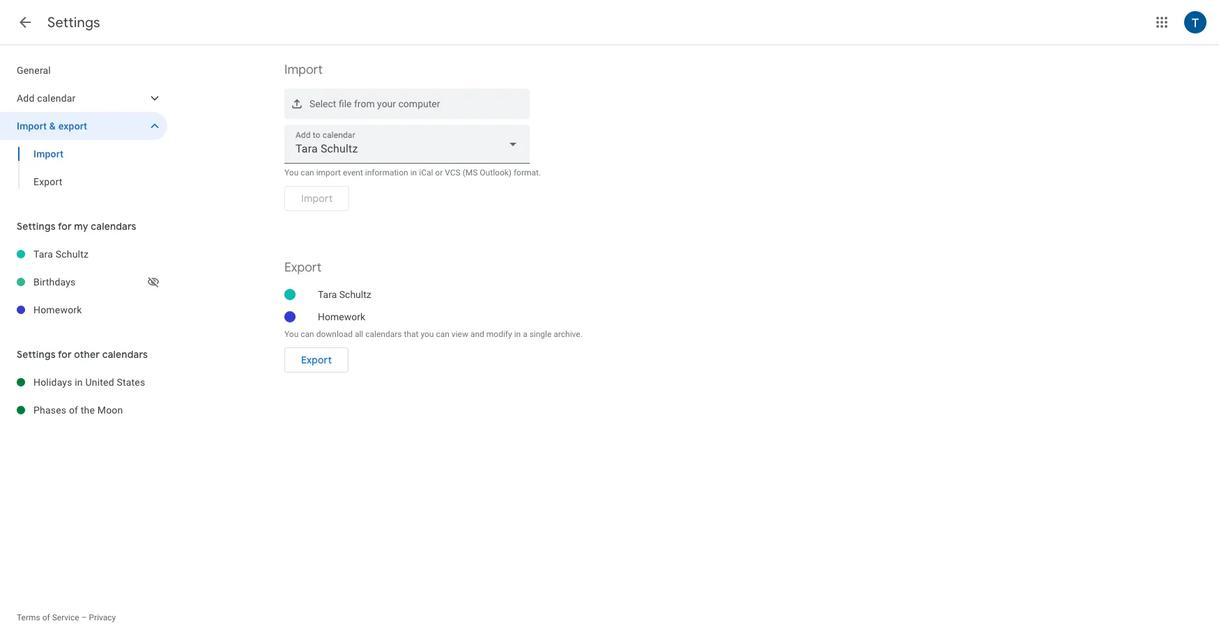 Task type: vqa. For each thing, say whether or not it's contained in the screenshot.
the bottommost column header
no



Task type: describe. For each thing, give the bounding box(es) containing it.
single
[[530, 330, 552, 340]]

holidays in united states tree item
[[0, 369, 167, 397]]

1 vertical spatial calendars
[[365, 330, 402, 340]]

vcs
[[445, 168, 461, 178]]

1 horizontal spatial homework
[[318, 312, 365, 323]]

calendar
[[37, 93, 76, 104]]

group containing import
[[0, 140, 167, 196]]

add
[[17, 93, 35, 104]]

of for service
[[42, 614, 50, 623]]

from
[[354, 98, 375, 109]]

general
[[17, 65, 51, 76]]

(ms
[[463, 168, 478, 178]]

birthdays tree item
[[0, 268, 167, 296]]

settings for my calendars tree
[[0, 241, 167, 324]]

1 vertical spatial export
[[284, 260, 322, 276]]

information
[[365, 168, 408, 178]]

you for import
[[284, 168, 299, 178]]

a
[[523, 330, 528, 340]]

import & export tree item
[[0, 112, 167, 140]]

settings for other calendars tree
[[0, 369, 167, 425]]

1 vertical spatial in
[[514, 330, 521, 340]]

download
[[316, 330, 353, 340]]

can for export
[[301, 330, 314, 340]]

my
[[74, 220, 88, 233]]

holidays
[[33, 377, 72, 388]]

privacy
[[89, 614, 116, 623]]

modify
[[486, 330, 512, 340]]

calendars for settings for my calendars
[[91, 220, 136, 233]]

the
[[81, 405, 95, 416]]

0 vertical spatial import
[[284, 62, 323, 78]]

event
[[343, 168, 363, 178]]

add calendar
[[17, 93, 76, 104]]

holidays in united states link
[[33, 369, 167, 397]]

united
[[85, 377, 114, 388]]

select file from your computer
[[310, 98, 440, 109]]

birthdays
[[33, 277, 76, 288]]

import inside group
[[33, 148, 64, 160]]

1 vertical spatial tara
[[318, 289, 337, 300]]

import
[[316, 168, 341, 178]]

you for export
[[284, 330, 299, 340]]

view
[[452, 330, 468, 340]]

export
[[58, 121, 87, 132]]

homework inside 'link'
[[33, 305, 82, 316]]

or
[[435, 168, 443, 178]]

computer
[[398, 98, 440, 109]]

service
[[52, 614, 79, 623]]

all
[[355, 330, 363, 340]]

you
[[421, 330, 434, 340]]

outlook)
[[480, 168, 512, 178]]

moon
[[97, 405, 123, 416]]

terms
[[17, 614, 40, 623]]

select file from your computer button
[[284, 89, 530, 119]]

tree containing general
[[0, 56, 167, 196]]

settings for settings
[[47, 14, 100, 31]]

settings for my calendars
[[17, 220, 136, 233]]



Task type: locate. For each thing, give the bounding box(es) containing it.
calendars up states
[[102, 349, 148, 361]]

privacy link
[[89, 614, 116, 623]]

1 horizontal spatial in
[[410, 168, 417, 178]]

0 vertical spatial calendars
[[91, 220, 136, 233]]

can left import
[[301, 168, 314, 178]]

you can import event information in ical or vcs (ms outlook) format.
[[284, 168, 541, 178]]

0 vertical spatial export
[[33, 176, 62, 188]]

0 vertical spatial tara
[[33, 249, 53, 260]]

1 vertical spatial for
[[58, 349, 72, 361]]

tara schultz up birthdays
[[33, 249, 89, 260]]

for for my
[[58, 220, 72, 233]]

tara schultz
[[33, 249, 89, 260], [318, 289, 371, 300]]

you
[[284, 168, 299, 178], [284, 330, 299, 340]]

phases
[[33, 405, 66, 416]]

terms of service link
[[17, 614, 79, 623]]

homework
[[33, 305, 82, 316], [318, 312, 365, 323]]

go back image
[[17, 14, 33, 31]]

–
[[81, 614, 87, 623]]

1 vertical spatial of
[[42, 614, 50, 623]]

1 for from the top
[[58, 220, 72, 233]]

1 horizontal spatial of
[[69, 405, 78, 416]]

export for export
[[301, 354, 332, 367]]

homework tree item
[[0, 296, 167, 324]]

other
[[74, 349, 100, 361]]

1 vertical spatial settings
[[17, 220, 56, 233]]

in left the united
[[75, 377, 83, 388]]

tara up birthdays
[[33, 249, 53, 260]]

can left download
[[301, 330, 314, 340]]

1 vertical spatial tara schultz
[[318, 289, 371, 300]]

schultz inside tree item
[[56, 249, 89, 260]]

birthdays link
[[33, 268, 145, 296]]

calendars right all
[[365, 330, 402, 340]]

export inside group
[[33, 176, 62, 188]]

in
[[410, 168, 417, 178], [514, 330, 521, 340], [75, 377, 83, 388]]

&
[[49, 121, 56, 132]]

tara
[[33, 249, 53, 260], [318, 289, 337, 300]]

0 horizontal spatial in
[[75, 377, 83, 388]]

settings for settings for my calendars
[[17, 220, 56, 233]]

tara schultz up download
[[318, 289, 371, 300]]

2 vertical spatial import
[[33, 148, 64, 160]]

2 vertical spatial export
[[301, 354, 332, 367]]

ical
[[419, 168, 433, 178]]

you can download all calendars that you can view and modify in a single archive.
[[284, 330, 583, 340]]

2 you from the top
[[284, 330, 299, 340]]

import left &
[[17, 121, 47, 132]]

homework link
[[33, 296, 167, 324]]

None field
[[284, 125, 530, 164]]

1 horizontal spatial tara
[[318, 289, 337, 300]]

1 horizontal spatial tara schultz
[[318, 289, 371, 300]]

for left other
[[58, 349, 72, 361]]

settings up the holidays
[[17, 349, 56, 361]]

calendars for settings for other calendars
[[102, 349, 148, 361]]

1 horizontal spatial schultz
[[339, 289, 371, 300]]

0 horizontal spatial of
[[42, 614, 50, 623]]

archive.
[[554, 330, 583, 340]]

select
[[310, 98, 336, 109]]

2 for from the top
[[58, 349, 72, 361]]

1 vertical spatial schultz
[[339, 289, 371, 300]]

settings left my
[[17, 220, 56, 233]]

you left download
[[284, 330, 299, 340]]

schultz
[[56, 249, 89, 260], [339, 289, 371, 300]]

that
[[404, 330, 419, 340]]

in left a
[[514, 330, 521, 340]]

export
[[33, 176, 62, 188], [284, 260, 322, 276], [301, 354, 332, 367]]

in inside tree item
[[75, 377, 83, 388]]

tara inside tara schultz tree item
[[33, 249, 53, 260]]

import
[[284, 62, 323, 78], [17, 121, 47, 132], [33, 148, 64, 160]]

format.
[[514, 168, 541, 178]]

holidays in united states
[[33, 377, 145, 388]]

1 vertical spatial you
[[284, 330, 299, 340]]

for left my
[[58, 220, 72, 233]]

states
[[117, 377, 145, 388]]

schultz down 'settings for my calendars'
[[56, 249, 89, 260]]

settings heading
[[47, 14, 100, 31]]

you left import
[[284, 168, 299, 178]]

0 vertical spatial in
[[410, 168, 417, 178]]

phases of the moon link
[[33, 397, 167, 425]]

in left ical
[[410, 168, 417, 178]]

0 horizontal spatial homework
[[33, 305, 82, 316]]

settings for other calendars
[[17, 349, 148, 361]]

2 vertical spatial calendars
[[102, 349, 148, 361]]

and
[[471, 330, 484, 340]]

can for import
[[301, 168, 314, 178]]

homework down birthdays
[[33, 305, 82, 316]]

of
[[69, 405, 78, 416], [42, 614, 50, 623]]

import inside tree item
[[17, 121, 47, 132]]

settings for settings for other calendars
[[17, 349, 56, 361]]

tara up download
[[318, 289, 337, 300]]

calendars right my
[[91, 220, 136, 233]]

0 vertical spatial settings
[[47, 14, 100, 31]]

2 horizontal spatial in
[[514, 330, 521, 340]]

2 vertical spatial settings
[[17, 349, 56, 361]]

calendars
[[91, 220, 136, 233], [365, 330, 402, 340], [102, 349, 148, 361]]

of inside tree item
[[69, 405, 78, 416]]

of left the the
[[69, 405, 78, 416]]

1 you from the top
[[284, 168, 299, 178]]

phases of the moon tree item
[[0, 397, 167, 425]]

0 horizontal spatial tara
[[33, 249, 53, 260]]

settings
[[47, 14, 100, 31], [17, 220, 56, 233], [17, 349, 56, 361]]

tara schultz tree item
[[0, 241, 167, 268]]

import down import & export
[[33, 148, 64, 160]]

tara schultz inside tree item
[[33, 249, 89, 260]]

export for general
[[33, 176, 62, 188]]

can right 'you'
[[436, 330, 450, 340]]

0 horizontal spatial schultz
[[56, 249, 89, 260]]

can
[[301, 168, 314, 178], [301, 330, 314, 340], [436, 330, 450, 340]]

0 vertical spatial of
[[69, 405, 78, 416]]

group
[[0, 140, 167, 196]]

for for other
[[58, 349, 72, 361]]

of for the
[[69, 405, 78, 416]]

terms of service – privacy
[[17, 614, 116, 623]]

2 vertical spatial in
[[75, 377, 83, 388]]

file
[[339, 98, 352, 109]]

0 vertical spatial for
[[58, 220, 72, 233]]

0 vertical spatial schultz
[[56, 249, 89, 260]]

settings right go back image
[[47, 14, 100, 31]]

phases of the moon
[[33, 405, 123, 416]]

of right "terms"
[[42, 614, 50, 623]]

0 vertical spatial you
[[284, 168, 299, 178]]

schultz up all
[[339, 289, 371, 300]]

import up select
[[284, 62, 323, 78]]

tree
[[0, 56, 167, 196]]

1 vertical spatial import
[[17, 121, 47, 132]]

for
[[58, 220, 72, 233], [58, 349, 72, 361]]

import & export
[[17, 121, 87, 132]]

your
[[377, 98, 396, 109]]

0 horizontal spatial tara schultz
[[33, 249, 89, 260]]

homework up download
[[318, 312, 365, 323]]

0 vertical spatial tara schultz
[[33, 249, 89, 260]]



